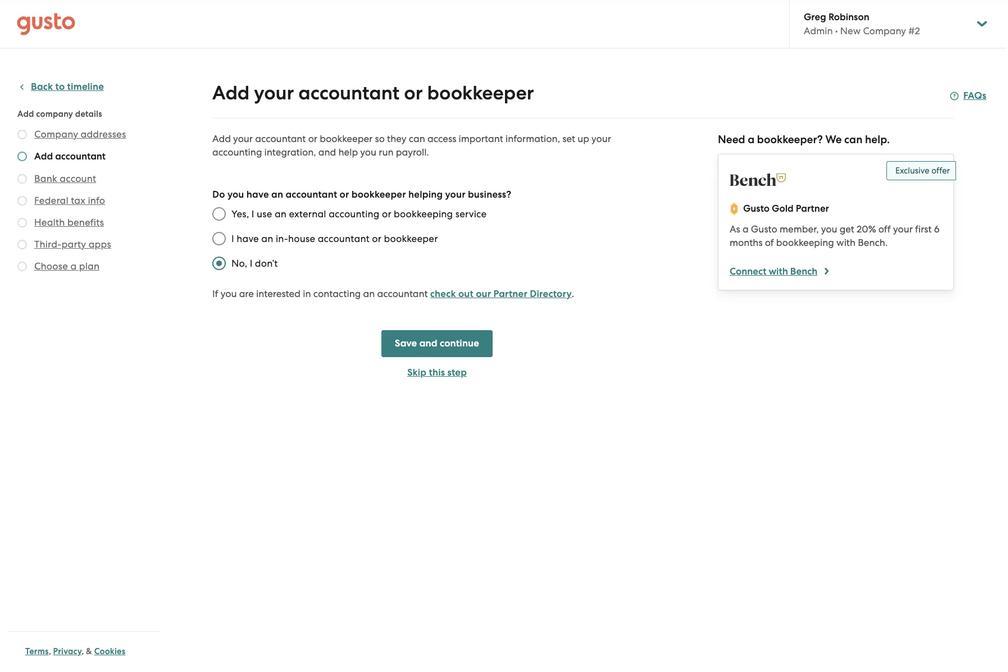 Task type: describe. For each thing, give the bounding box(es) containing it.
access
[[428, 133, 457, 144]]

a for as
[[743, 224, 749, 235]]

privacy link
[[53, 647, 82, 657]]

1 vertical spatial i
[[232, 233, 234, 244]]

they
[[387, 133, 407, 144]]

to
[[55, 81, 65, 93]]

gusto gold partner
[[743, 203, 829, 215]]

in-
[[276, 233, 288, 244]]

1 vertical spatial have
[[237, 233, 259, 244]]

payroll.
[[396, 147, 429, 158]]

1 vertical spatial accounting
[[329, 208, 380, 220]]

cookies button
[[94, 645, 125, 659]]

your inside as a gusto member, you get 20% off your first 6 months of bookkeeping with bench.
[[893, 224, 913, 235]]

need
[[718, 133, 746, 146]]

plan
[[79, 261, 100, 272]]

gold badge image
[[730, 202, 739, 216]]

we
[[826, 133, 842, 146]]

terms , privacy , & cookies
[[25, 647, 125, 657]]

i for no,
[[250, 258, 253, 269]]

use
[[257, 208, 272, 220]]

if
[[212, 288, 218, 300]]

a for choose
[[70, 261, 77, 272]]

an inside if you are interested in contacting an accountant check out our partner directory .
[[363, 288, 375, 300]]

add company details
[[17, 109, 102, 119]]

add for add your accountant or bookkeeper
[[212, 81, 250, 105]]

bank account button
[[34, 172, 96, 185]]

gold
[[772, 203, 794, 215]]

company inside company addresses button
[[34, 129, 78, 140]]

as a gusto member, you get 20% off your first 6 months of bookkeeping with bench.
[[730, 224, 940, 248]]

off
[[879, 224, 891, 235]]

information,
[[506, 133, 560, 144]]

check image for company
[[17, 130, 27, 139]]

are
[[239, 288, 254, 300]]

choose a plan
[[34, 261, 100, 272]]

accounting inside add your accountant or bookkeeper so they can access important information, set up your accounting integration, and help you run payroll.
[[212, 147, 262, 158]]

0 vertical spatial gusto
[[743, 203, 770, 215]]

skip
[[407, 367, 427, 379]]

bookkeeper up yes, i use an external accounting or bookkeeping service at the left top of the page
[[352, 189, 406, 201]]

skip this step
[[407, 367, 467, 379]]

health benefits button
[[34, 216, 104, 229]]

connect
[[730, 266, 767, 278]]

offer
[[932, 166, 950, 176]]

company addresses button
[[34, 128, 126, 141]]

no, i don't
[[232, 258, 278, 269]]

you inside if you are interested in contacting an accountant check out our partner directory .
[[221, 288, 237, 300]]

accountant inside add your accountant or bookkeeper so they can access important information, set up your accounting integration, and help you run payroll.
[[255, 133, 306, 144]]

help.
[[865, 133, 890, 146]]

a for need
[[748, 133, 755, 146]]

need a bookkeeper? we can help.
[[718, 133, 890, 146]]

add accountant list
[[17, 128, 156, 275]]

third-party apps
[[34, 239, 111, 250]]

robinson
[[829, 11, 870, 23]]

greg robinson admin • new company #2
[[804, 11, 920, 37]]

add your accountant or bookkeeper so they can access important information, set up your accounting integration, and help you run payroll.
[[212, 133, 611, 158]]

exclusive
[[896, 166, 930, 176]]

Yes, I use an external accounting or bookkeeping service radio
[[207, 202, 232, 226]]

contacting
[[313, 288, 361, 300]]

do
[[212, 189, 225, 201]]

continue
[[440, 338, 479, 350]]

an right use
[[275, 208, 287, 220]]

back to timeline button
[[17, 80, 104, 94]]

details
[[75, 109, 102, 119]]

add for add company details
[[17, 109, 34, 119]]

0 vertical spatial bookkeeping
[[394, 208, 453, 220]]

accountant up so
[[299, 81, 400, 105]]

federal tax info button
[[34, 194, 105, 207]]

months
[[730, 237, 763, 248]]

do you have an accountant or bookkeeper helping your business?
[[212, 189, 512, 201]]

federal tax info
[[34, 195, 105, 206]]

skip this step button
[[382, 366, 493, 380]]

company inside greg robinson admin • new company #2
[[863, 25, 907, 37]]

member,
[[780, 224, 819, 235]]

bank
[[34, 173, 57, 184]]

yes,
[[232, 208, 249, 220]]

timeline
[[67, 81, 104, 93]]

and inside button
[[420, 338, 438, 350]]

no,
[[232, 258, 247, 269]]

tax
[[71, 195, 85, 206]]

bookkeeper?
[[757, 133, 823, 146]]

i have an in-house accountant or bookkeeper
[[232, 233, 438, 244]]

choose a plan button
[[34, 260, 100, 273]]

terms
[[25, 647, 49, 657]]

or up they
[[404, 81, 423, 105]]

new
[[841, 25, 861, 37]]

help
[[339, 147, 358, 158]]

2 check image from the top
[[17, 262, 27, 271]]

don't
[[255, 258, 278, 269]]

•
[[836, 25, 838, 37]]

health
[[34, 217, 65, 228]]

you inside as a gusto member, you get 20% off your first 6 months of bookkeeping with bench.
[[821, 224, 838, 235]]

with inside as a gusto member, you get 20% off your first 6 months of bookkeeping with bench.
[[837, 237, 856, 248]]

in
[[303, 288, 311, 300]]

party
[[62, 239, 86, 250]]

third-
[[34, 239, 62, 250]]

privacy
[[53, 647, 82, 657]]

accountant down yes, i use an external accounting or bookkeeping service at the left top of the page
[[318, 233, 370, 244]]

info
[[88, 195, 105, 206]]

yes, i use an external accounting or bookkeeping service
[[232, 208, 487, 220]]

add accountant
[[34, 151, 106, 162]]

out
[[459, 288, 474, 300]]

I have an in-house accountant or bookkeeper radio
[[207, 226, 232, 251]]

check image for health
[[17, 218, 27, 228]]

save
[[395, 338, 417, 350]]

bank account
[[34, 173, 96, 184]]



Task type: vqa. For each thing, say whether or not it's contained in the screenshot.
the and
yes



Task type: locate. For each thing, give the bounding box(es) containing it.
partner right "our"
[[494, 288, 528, 300]]

2 vertical spatial i
[[250, 258, 253, 269]]

0 horizontal spatial and
[[319, 147, 336, 158]]

accounting
[[212, 147, 262, 158], [329, 208, 380, 220]]

0 vertical spatial company
[[863, 25, 907, 37]]

important
[[459, 133, 503, 144]]

helping
[[409, 189, 443, 201]]

1 check image from the top
[[17, 130, 27, 139]]

an up use
[[271, 189, 283, 201]]

accounting down do you have an accountant or bookkeeper helping your business?
[[329, 208, 380, 220]]

add for add accountant
[[34, 151, 53, 162]]

partner
[[796, 203, 829, 215], [494, 288, 528, 300]]

company
[[863, 25, 907, 37], [34, 129, 78, 140]]

federal
[[34, 195, 68, 206]]

company
[[36, 109, 73, 119]]

#2
[[909, 25, 920, 37]]

back
[[31, 81, 53, 93]]

1 horizontal spatial bookkeeping
[[777, 237, 834, 248]]

bookkeeper up help on the top left of page
[[320, 133, 373, 144]]

you inside add your accountant or bookkeeper so they can access important information, set up your accounting integration, and help you run payroll.
[[360, 147, 377, 158]]

1 check image from the top
[[17, 152, 27, 161]]

,
[[49, 647, 51, 657], [82, 647, 84, 657]]

bookkeeper
[[427, 81, 534, 105], [320, 133, 373, 144], [352, 189, 406, 201], [384, 233, 438, 244]]

1 , from the left
[[49, 647, 51, 657]]

of
[[765, 237, 774, 248]]

admin
[[804, 25, 833, 37]]

1 vertical spatial check image
[[17, 262, 27, 271]]

benefits
[[67, 217, 104, 228]]

accountant left check
[[377, 288, 428, 300]]

0 horizontal spatial partner
[[494, 288, 528, 300]]

0 horizontal spatial bookkeeping
[[394, 208, 453, 220]]

accountant
[[299, 81, 400, 105], [255, 133, 306, 144], [55, 151, 106, 162], [286, 189, 337, 201], [318, 233, 370, 244], [377, 288, 428, 300]]

house
[[288, 233, 315, 244]]

bookkeeper down helping
[[384, 233, 438, 244]]

check image left third-
[[17, 240, 27, 250]]

health benefits
[[34, 217, 104, 228]]

with
[[837, 237, 856, 248], [769, 266, 788, 278]]

1 can from the left
[[409, 133, 425, 144]]

0 vertical spatial a
[[748, 133, 755, 146]]

addresses
[[81, 129, 126, 140]]

greg
[[804, 11, 827, 23]]

0 horizontal spatial can
[[409, 133, 425, 144]]

have
[[247, 189, 269, 201], [237, 233, 259, 244]]

check image for bank
[[17, 174, 27, 184]]

set
[[563, 133, 575, 144]]

check out our partner directory link
[[430, 288, 572, 300]]

service
[[456, 208, 487, 220]]

3 check image from the top
[[17, 196, 27, 206]]

terms link
[[25, 647, 49, 657]]

a inside as a gusto member, you get 20% off your first 6 months of bookkeeping with bench.
[[743, 224, 749, 235]]

if you are interested in contacting an accountant check out our partner directory .
[[212, 288, 574, 300]]

1 horizontal spatial and
[[420, 338, 438, 350]]

company left #2
[[863, 25, 907, 37]]

1 vertical spatial gusto
[[751, 224, 778, 235]]

back to timeline
[[31, 81, 104, 93]]

1 horizontal spatial accounting
[[329, 208, 380, 220]]

bench.
[[858, 237, 888, 248]]

accountant down company addresses
[[55, 151, 106, 162]]

get
[[840, 224, 855, 235]]

1 vertical spatial and
[[420, 338, 438, 350]]

you left "get"
[[821, 224, 838, 235]]

2 check image from the top
[[17, 174, 27, 184]]

bookkeeping
[[394, 208, 453, 220], [777, 237, 834, 248]]

add inside list
[[34, 151, 53, 162]]

have up use
[[247, 189, 269, 201]]

bookkeeping down member,
[[777, 237, 834, 248]]

1 vertical spatial with
[[769, 266, 788, 278]]

with left bench
[[769, 266, 788, 278]]

0 horizontal spatial accounting
[[212, 147, 262, 158]]

i
[[252, 208, 254, 220], [232, 233, 234, 244], [250, 258, 253, 269]]

add inside add your accountant or bookkeeper so they can access important information, set up your accounting integration, and help you run payroll.
[[212, 133, 231, 144]]

gusto right gold badge image
[[743, 203, 770, 215]]

add for add your accountant or bookkeeper so they can access important information, set up your accounting integration, and help you run payroll.
[[212, 133, 231, 144]]

an
[[271, 189, 283, 201], [275, 208, 287, 220], [261, 233, 273, 244], [363, 288, 375, 300]]

check image down add company details
[[17, 130, 27, 139]]

1 vertical spatial company
[[34, 129, 78, 140]]

or inside add your accountant or bookkeeper so they can access important information, set up your accounting integration, and help you run payroll.
[[308, 133, 318, 144]]

, left &
[[82, 647, 84, 657]]

check
[[430, 288, 456, 300]]

external
[[289, 208, 326, 220]]

4 check image from the top
[[17, 218, 27, 228]]

an right "contacting"
[[363, 288, 375, 300]]

i for yes,
[[252, 208, 254, 220]]

save and continue button
[[382, 330, 493, 357]]

accountant inside list
[[55, 151, 106, 162]]

or up integration,
[[308, 133, 318, 144]]

can up payroll.
[[409, 133, 425, 144]]

1 vertical spatial a
[[743, 224, 749, 235]]

1 horizontal spatial company
[[863, 25, 907, 37]]

0 horizontal spatial ,
[[49, 647, 51, 657]]

No, I don't radio
[[207, 251, 232, 276]]

you right do
[[228, 189, 244, 201]]

a right need
[[748, 133, 755, 146]]

directory
[[530, 288, 572, 300]]

can inside add your accountant or bookkeeper so they can access important information, set up your accounting integration, and help you run payroll.
[[409, 133, 425, 144]]

have up no, i don't
[[237, 233, 259, 244]]

or up yes, i use an external accounting or bookkeeping service at the left top of the page
[[340, 189, 349, 201]]

with down "get"
[[837, 237, 856, 248]]

0 vertical spatial have
[[247, 189, 269, 201]]

i left use
[[252, 208, 254, 220]]

and left help on the top left of page
[[319, 147, 336, 158]]

can right we
[[845, 133, 863, 146]]

2 can from the left
[[845, 133, 863, 146]]

and right save
[[420, 338, 438, 350]]

check image for federal
[[17, 196, 27, 206]]

interested
[[256, 288, 301, 300]]

or down do you have an accountant or bookkeeper helping your business?
[[382, 208, 392, 220]]

partner up member,
[[796, 203, 829, 215]]

0 vertical spatial partner
[[796, 203, 829, 215]]

step
[[448, 367, 467, 379]]

can
[[409, 133, 425, 144], [845, 133, 863, 146]]

0 vertical spatial check image
[[17, 152, 27, 161]]

bookkeeper inside add your accountant or bookkeeper so they can access important information, set up your accounting integration, and help you run payroll.
[[320, 133, 373, 144]]

check image left federal
[[17, 196, 27, 206]]

faqs button
[[950, 89, 987, 103]]

1 horizontal spatial can
[[845, 133, 863, 146]]

2 vertical spatial a
[[70, 261, 77, 272]]

1 horizontal spatial with
[[837, 237, 856, 248]]

a
[[748, 133, 755, 146], [743, 224, 749, 235], [70, 261, 77, 272]]

0 horizontal spatial company
[[34, 129, 78, 140]]

apps
[[89, 239, 111, 250]]

5 check image from the top
[[17, 240, 27, 250]]

home image
[[17, 13, 75, 35]]

choose
[[34, 261, 68, 272]]

bookkeeping down helping
[[394, 208, 453, 220]]

accounting up do
[[212, 147, 262, 158]]

up
[[578, 133, 589, 144]]

a right as
[[743, 224, 749, 235]]

you right if
[[221, 288, 237, 300]]

third-party apps button
[[34, 238, 111, 251]]

1 horizontal spatial partner
[[796, 203, 829, 215]]

1 horizontal spatial ,
[[82, 647, 84, 657]]

you down so
[[360, 147, 377, 158]]

0 vertical spatial accounting
[[212, 147, 262, 158]]

first
[[915, 224, 932, 235]]

as
[[730, 224, 741, 235]]

check image left add accountant at the left top of page
[[17, 152, 27, 161]]

check image left health
[[17, 218, 27, 228]]

a inside button
[[70, 261, 77, 272]]

.
[[572, 288, 574, 300]]

check image
[[17, 130, 27, 139], [17, 174, 27, 184], [17, 196, 27, 206], [17, 218, 27, 228], [17, 240, 27, 250]]

check image for third-
[[17, 240, 27, 250]]

0 horizontal spatial with
[[769, 266, 788, 278]]

company addresses
[[34, 129, 126, 140]]

i right no,
[[250, 258, 253, 269]]

check image
[[17, 152, 27, 161], [17, 262, 27, 271]]

business?
[[468, 189, 512, 201]]

1 vertical spatial partner
[[494, 288, 528, 300]]

bookkeeper up important
[[427, 81, 534, 105]]

i up no,
[[232, 233, 234, 244]]

2 , from the left
[[82, 647, 84, 657]]

company down company on the left of the page
[[34, 129, 78, 140]]

0 vertical spatial with
[[837, 237, 856, 248]]

you
[[360, 147, 377, 158], [228, 189, 244, 201], [821, 224, 838, 235], [221, 288, 237, 300]]

and inside add your accountant or bookkeeper so they can access important information, set up your accounting integration, and help you run payroll.
[[319, 147, 336, 158]]

gusto
[[743, 203, 770, 215], [751, 224, 778, 235]]

&
[[86, 647, 92, 657]]

this
[[429, 367, 445, 379]]

an left in-
[[261, 233, 273, 244]]

bookkeeping inside as a gusto member, you get 20% off your first 6 months of bookkeeping with bench.
[[777, 237, 834, 248]]

or down yes, i use an external accounting or bookkeeping service at the left top of the page
[[372, 233, 382, 244]]

, left privacy link
[[49, 647, 51, 657]]

accountant up integration,
[[255, 133, 306, 144]]

accountant up external
[[286, 189, 337, 201]]

gusto up of
[[751, 224, 778, 235]]

0 vertical spatial and
[[319, 147, 336, 158]]

save and continue
[[395, 338, 479, 350]]

accountant inside if you are interested in contacting an accountant check out our partner directory .
[[377, 288, 428, 300]]

1 vertical spatial bookkeeping
[[777, 237, 834, 248]]

a left plan at the top left
[[70, 261, 77, 272]]

0 vertical spatial i
[[252, 208, 254, 220]]

check image left choose
[[17, 262, 27, 271]]

connect with bench
[[730, 266, 818, 278]]

gusto inside as a gusto member, you get 20% off your first 6 months of bookkeeping with bench.
[[751, 224, 778, 235]]

bench
[[791, 266, 818, 278]]

add your accountant or bookkeeper
[[212, 81, 534, 105]]

your
[[254, 81, 294, 105], [233, 133, 253, 144], [592, 133, 611, 144], [445, 189, 466, 201], [893, 224, 913, 235]]

check image left bank
[[17, 174, 27, 184]]

faqs
[[964, 90, 987, 102]]

cookies
[[94, 647, 125, 657]]



